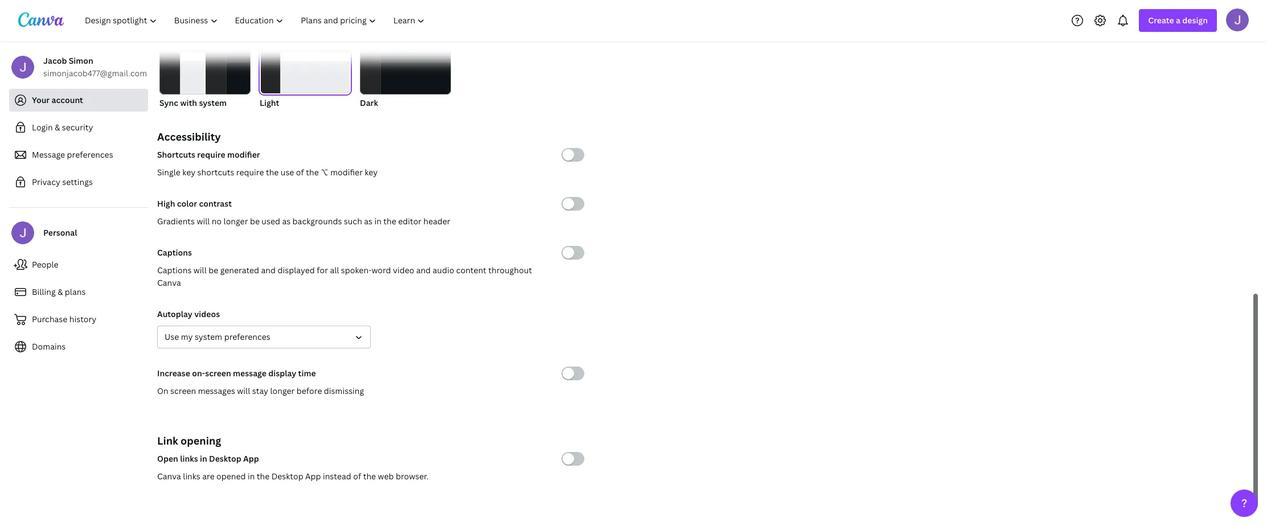 Task type: locate. For each thing, give the bounding box(es) containing it.
0 vertical spatial canva
[[157, 277, 181, 288]]

1 as from the left
[[282, 216, 291, 227]]

links
[[180, 453, 198, 464], [183, 471, 200, 482]]

1 horizontal spatial in
[[248, 471, 255, 482]]

key right ⌥
[[365, 167, 378, 178]]

as
[[282, 216, 291, 227], [364, 216, 372, 227]]

such
[[344, 216, 362, 227]]

a
[[1176, 15, 1181, 26]]

0 horizontal spatial app
[[243, 453, 259, 464]]

require
[[197, 149, 225, 160], [236, 167, 264, 178]]

0 vertical spatial &
[[55, 122, 60, 133]]

your account link
[[9, 89, 148, 112]]

1 vertical spatial preferences
[[224, 331, 270, 342]]

login & security
[[32, 122, 93, 133]]

screen down increase on the bottom
[[170, 386, 196, 396]]

system for with
[[199, 97, 227, 108]]

& left plans
[[58, 286, 63, 297]]

privacy
[[32, 177, 60, 187]]

on-
[[192, 368, 205, 379]]

the left editor
[[383, 216, 396, 227]]

1 key from the left
[[182, 167, 195, 178]]

privacy settings
[[32, 177, 93, 187]]

longer
[[224, 216, 248, 227], [270, 386, 295, 396]]

modifier
[[227, 149, 260, 160], [330, 167, 363, 178]]

will left no
[[197, 216, 210, 227]]

preferences up message
[[224, 331, 270, 342]]

create a design
[[1148, 15, 1208, 26]]

before
[[297, 386, 322, 396]]

& right login
[[55, 122, 60, 133]]

1 vertical spatial require
[[236, 167, 264, 178]]

single
[[157, 167, 180, 178]]

0 vertical spatial captions
[[157, 247, 192, 258]]

1 vertical spatial of
[[353, 471, 361, 482]]

1 horizontal spatial app
[[305, 471, 321, 482]]

will left the "stay"
[[237, 386, 250, 396]]

in
[[374, 216, 382, 227], [200, 453, 207, 464], [248, 471, 255, 482]]

as right used
[[282, 216, 291, 227]]

the
[[266, 167, 279, 178], [306, 167, 319, 178], [383, 216, 396, 227], [257, 471, 270, 482], [363, 471, 376, 482]]

message
[[32, 149, 65, 160]]

links down link opening
[[180, 453, 198, 464]]

require up shortcuts
[[197, 149, 225, 160]]

1 vertical spatial will
[[194, 265, 207, 276]]

1 horizontal spatial preferences
[[224, 331, 270, 342]]

modifier up single key shortcuts require the use of the ⌥ modifier key
[[227, 149, 260, 160]]

2 captions from the top
[[157, 265, 192, 276]]

0 horizontal spatial modifier
[[227, 149, 260, 160]]

high color contrast
[[157, 198, 232, 209]]

open
[[157, 453, 178, 464]]

1 horizontal spatial key
[[365, 167, 378, 178]]

1 vertical spatial links
[[183, 471, 200, 482]]

captions down gradients
[[157, 247, 192, 258]]

link
[[157, 434, 178, 448]]

stay
[[252, 386, 268, 396]]

1 vertical spatial system
[[195, 331, 222, 342]]

header
[[423, 216, 450, 227]]

billing
[[32, 286, 56, 297]]

require right shortcuts
[[236, 167, 264, 178]]

security
[[62, 122, 93, 133]]

1 horizontal spatial screen
[[205, 368, 231, 379]]

the left web on the bottom left of page
[[363, 471, 376, 482]]

display
[[268, 368, 296, 379]]

canva
[[157, 277, 181, 288], [157, 471, 181, 482]]

key
[[182, 167, 195, 178], [365, 167, 378, 178]]

0 horizontal spatial preferences
[[67, 149, 113, 160]]

be
[[250, 216, 260, 227], [209, 265, 218, 276]]

autoplay videos
[[157, 309, 220, 320]]

longer down display
[[270, 386, 295, 396]]

purchase history link
[[9, 308, 148, 331]]

1 vertical spatial longer
[[270, 386, 295, 396]]

light
[[260, 97, 279, 108]]

1 vertical spatial captions
[[157, 265, 192, 276]]

1 vertical spatial canva
[[157, 471, 181, 482]]

of right instead
[[353, 471, 361, 482]]

create
[[1148, 15, 1174, 26]]

2 canva from the top
[[157, 471, 181, 482]]

instead
[[323, 471, 351, 482]]

shortcuts
[[157, 149, 195, 160]]

1 vertical spatial desktop
[[271, 471, 303, 482]]

canva up autoplay
[[157, 277, 181, 288]]

opening
[[181, 434, 221, 448]]

will inside captions will be generated and displayed for all spoken-word video and audio content throughout canva
[[194, 265, 207, 276]]

in right opened
[[248, 471, 255, 482]]

system right with
[[199, 97, 227, 108]]

⌥
[[321, 167, 328, 178]]

0 vertical spatial modifier
[[227, 149, 260, 160]]

screen up messages
[[205, 368, 231, 379]]

links for are
[[183, 471, 200, 482]]

0 vertical spatial system
[[199, 97, 227, 108]]

1 horizontal spatial require
[[236, 167, 264, 178]]

0 horizontal spatial desktop
[[209, 453, 241, 464]]

editor
[[398, 216, 422, 227]]

app left instead
[[305, 471, 321, 482]]

gradients
[[157, 216, 195, 227]]

0 horizontal spatial as
[[282, 216, 291, 227]]

captions up autoplay
[[157, 265, 192, 276]]

are
[[202, 471, 215, 482]]

1 vertical spatial screen
[[170, 386, 196, 396]]

0 vertical spatial desktop
[[209, 453, 241, 464]]

1 horizontal spatial as
[[364, 216, 372, 227]]

as right such
[[364, 216, 372, 227]]

0 horizontal spatial be
[[209, 265, 218, 276]]

captions for captions
[[157, 247, 192, 258]]

0 vertical spatial will
[[197, 216, 210, 227]]

sync with system
[[159, 97, 227, 108]]

1 horizontal spatial and
[[416, 265, 431, 276]]

Sync with system button
[[159, 43, 251, 109]]

canva down open on the bottom
[[157, 471, 181, 482]]

app
[[243, 453, 259, 464], [305, 471, 321, 482]]

1 vertical spatial in
[[200, 453, 207, 464]]

desktop left instead
[[271, 471, 303, 482]]

1 horizontal spatial longer
[[270, 386, 295, 396]]

personal
[[43, 227, 77, 238]]

1 vertical spatial app
[[305, 471, 321, 482]]

be left used
[[250, 216, 260, 227]]

audio
[[433, 265, 454, 276]]

will
[[197, 216, 210, 227], [194, 265, 207, 276], [237, 386, 250, 396]]

with
[[180, 97, 197, 108]]

1 horizontal spatial modifier
[[330, 167, 363, 178]]

preferences down login & security link
[[67, 149, 113, 160]]

links left are
[[183, 471, 200, 482]]

0 vertical spatial require
[[197, 149, 225, 160]]

will left generated
[[194, 265, 207, 276]]

0 vertical spatial links
[[180, 453, 198, 464]]

captions inside captions will be generated and displayed for all spoken-word video and audio content throughout canva
[[157, 265, 192, 276]]

jacob
[[43, 55, 67, 66]]

longer right no
[[224, 216, 248, 227]]

on
[[157, 386, 168, 396]]

spoken-
[[341, 265, 372, 276]]

0 vertical spatial preferences
[[67, 149, 113, 160]]

of right use
[[296, 167, 304, 178]]

message
[[233, 368, 266, 379]]

and left "displayed"
[[261, 265, 276, 276]]

canva inside captions will be generated and displayed for all spoken-word video and audio content throughout canva
[[157, 277, 181, 288]]

0 horizontal spatial key
[[182, 167, 195, 178]]

system for my
[[195, 331, 222, 342]]

in down opening
[[200, 453, 207, 464]]

1 horizontal spatial be
[[250, 216, 260, 227]]

Light button
[[260, 43, 351, 109]]

for
[[317, 265, 328, 276]]

account
[[52, 95, 83, 105]]

system right my
[[195, 331, 222, 342]]

key right single
[[182, 167, 195, 178]]

preferences inside use my system preferences button
[[224, 331, 270, 342]]

0 horizontal spatial and
[[261, 265, 276, 276]]

0 vertical spatial of
[[296, 167, 304, 178]]

screen
[[205, 368, 231, 379], [170, 386, 196, 396]]

and right video
[[416, 265, 431, 276]]

simonjacob477@gmail.com
[[43, 68, 147, 79]]

web
[[378, 471, 394, 482]]

be left generated
[[209, 265, 218, 276]]

1 vertical spatial &
[[58, 286, 63, 297]]

1 canva from the top
[[157, 277, 181, 288]]

&
[[55, 122, 60, 133], [58, 286, 63, 297]]

in right such
[[374, 216, 382, 227]]

my
[[181, 331, 193, 342]]

& for billing
[[58, 286, 63, 297]]

0 horizontal spatial screen
[[170, 386, 196, 396]]

0 vertical spatial screen
[[205, 368, 231, 379]]

autoplay
[[157, 309, 192, 320]]

modifier right ⌥
[[330, 167, 363, 178]]

1 captions from the top
[[157, 247, 192, 258]]

1 vertical spatial be
[[209, 265, 218, 276]]

0 vertical spatial longer
[[224, 216, 248, 227]]

all
[[330, 265, 339, 276]]

2 horizontal spatial in
[[374, 216, 382, 227]]

no
[[212, 216, 222, 227]]

app up opened
[[243, 453, 259, 464]]

1 vertical spatial modifier
[[330, 167, 363, 178]]

settings
[[62, 177, 93, 187]]

0 horizontal spatial of
[[296, 167, 304, 178]]

contrast
[[199, 198, 232, 209]]

time
[[298, 368, 316, 379]]

canva links are opened in the desktop app instead of the web browser.
[[157, 471, 428, 482]]

history
[[69, 314, 96, 325]]

desktop up opened
[[209, 453, 241, 464]]

shortcuts require modifier
[[157, 149, 260, 160]]

0 horizontal spatial longer
[[224, 216, 248, 227]]



Task type: vqa. For each thing, say whether or not it's contained in the screenshot.


Task type: describe. For each thing, give the bounding box(es) containing it.
captions for captions will be generated and displayed for all spoken-word video and audio content throughout canva
[[157, 265, 192, 276]]

0 vertical spatial app
[[243, 453, 259, 464]]

domains
[[32, 341, 66, 352]]

2 as from the left
[[364, 216, 372, 227]]

browser.
[[396, 471, 428, 482]]

top level navigation element
[[77, 9, 435, 32]]

your account
[[32, 95, 83, 105]]

dismissing
[[324, 386, 364, 396]]

0 vertical spatial in
[[374, 216, 382, 227]]

be inside captions will be generated and displayed for all spoken-word video and audio content throughout canva
[[209, 265, 218, 276]]

login & security link
[[9, 116, 148, 139]]

the right opened
[[257, 471, 270, 482]]

links for in
[[180, 453, 198, 464]]

people link
[[9, 253, 148, 276]]

will for be
[[194, 265, 207, 276]]

open links in desktop app
[[157, 453, 259, 464]]

0 vertical spatial be
[[250, 216, 260, 227]]

will for no
[[197, 216, 210, 227]]

opened
[[216, 471, 246, 482]]

captions will be generated and displayed for all spoken-word video and audio content throughout canva
[[157, 265, 532, 288]]

2 vertical spatial will
[[237, 386, 250, 396]]

used
[[262, 216, 280, 227]]

word
[[372, 265, 391, 276]]

preferences inside message preferences link
[[67, 149, 113, 160]]

message preferences
[[32, 149, 113, 160]]

shortcuts
[[197, 167, 234, 178]]

high
[[157, 198, 175, 209]]

messages
[[198, 386, 235, 396]]

0 horizontal spatial require
[[197, 149, 225, 160]]

1 horizontal spatial of
[[353, 471, 361, 482]]

purchase
[[32, 314, 67, 325]]

on screen messages will stay longer before dismissing
[[157, 386, 364, 396]]

use my system preferences
[[165, 331, 270, 342]]

content
[[456, 265, 486, 276]]

message preferences link
[[9, 144, 148, 166]]

color
[[177, 198, 197, 209]]

jacob simon simonjacob477@gmail.com
[[43, 55, 147, 79]]

plans
[[65, 286, 86, 297]]

0 horizontal spatial in
[[200, 453, 207, 464]]

billing & plans
[[32, 286, 86, 297]]

login
[[32, 122, 53, 133]]

displayed
[[278, 265, 315, 276]]

your
[[32, 95, 50, 105]]

design
[[1182, 15, 1208, 26]]

Dark button
[[360, 43, 451, 109]]

1 and from the left
[[261, 265, 276, 276]]

2 vertical spatial in
[[248, 471, 255, 482]]

2 and from the left
[[416, 265, 431, 276]]

the left ⌥
[[306, 167, 319, 178]]

2 key from the left
[[365, 167, 378, 178]]

video
[[393, 265, 414, 276]]

gradients will no longer be used as backgrounds such as in the editor header
[[157, 216, 450, 227]]

privacy settings link
[[9, 171, 148, 194]]

backgrounds
[[292, 216, 342, 227]]

link opening
[[157, 434, 221, 448]]

increase
[[157, 368, 190, 379]]

accessibility
[[157, 130, 221, 144]]

the left use
[[266, 167, 279, 178]]

purchase history
[[32, 314, 96, 325]]

Use my system preferences button
[[157, 326, 371, 349]]

increase on-screen message display time
[[157, 368, 316, 379]]

billing & plans link
[[9, 281, 148, 304]]

1 horizontal spatial desktop
[[271, 471, 303, 482]]

throughout
[[488, 265, 532, 276]]

videos
[[194, 309, 220, 320]]

use
[[281, 167, 294, 178]]

use
[[165, 331, 179, 342]]

single key shortcuts require the use of the ⌥ modifier key
[[157, 167, 378, 178]]

domains link
[[9, 335, 148, 358]]

simon
[[69, 55, 93, 66]]

jacob simon image
[[1226, 8, 1249, 31]]

dark
[[360, 97, 378, 108]]

generated
[[220, 265, 259, 276]]

people
[[32, 259, 58, 270]]

& for login
[[55, 122, 60, 133]]



